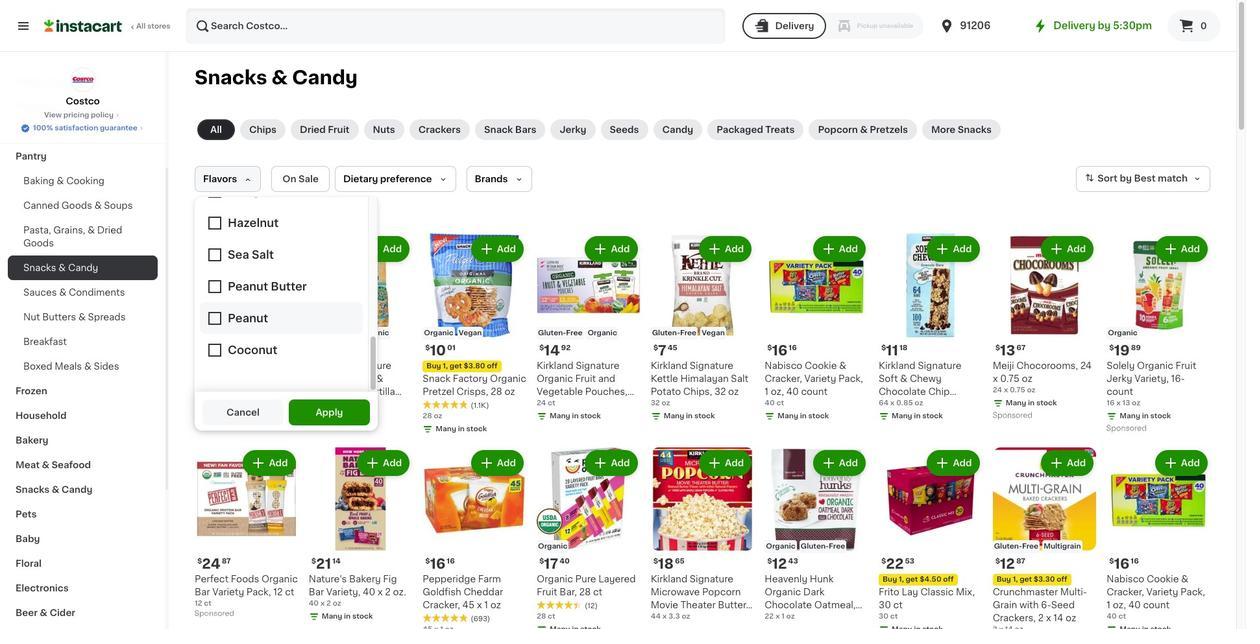 Task type: locate. For each thing, give the bounding box(es) containing it.
0 horizontal spatial nabisco cookie & cracker, variety pack, 1 oz, 40 count 40 ct
[[765, 361, 863, 407]]

butters
[[42, 313, 76, 322]]

1 vertical spatial 18
[[658, 558, 674, 571]]

1 vertical spatial 13
[[1123, 400, 1130, 407]]

free for kirkland signature organic fruit and vegetable pouches, variety pack, 3.17 oz, 24 ct
[[566, 330, 583, 337]]

0 horizontal spatial gluten-free organic
[[310, 330, 389, 337]]

snacks & candy down meat & seafood
[[16, 486, 92, 495]]

sort
[[1098, 174, 1118, 183]]

5:30pm
[[1113, 21, 1152, 31]]

0 vertical spatial lay
[[219, 361, 236, 370]]

0 horizontal spatial snack
[[423, 374, 451, 383]]

gluten-free organic
[[538, 330, 617, 337], [310, 330, 389, 337]]

1, for 10
[[443, 363, 448, 370]]

0 vertical spatial 14
[[544, 344, 560, 357]]

oatmeal,
[[815, 601, 856, 610]]

variety inside kirkland signature organic fruit and vegetable pouches, variety pack, 3.17 oz, 24 ct
[[537, 400, 569, 409]]

bar inside perfect foods organic bar variety pack, 12 ct 12 ct
[[195, 588, 210, 597]]

snack inside snack factory organic pretzel crisps, 28 oz
[[423, 374, 451, 383]]

$ inside $ 7 45
[[653, 344, 658, 352]]

0 horizontal spatial dried
[[97, 226, 122, 235]]

1 horizontal spatial off
[[943, 577, 954, 584]]

canned
[[23, 201, 59, 210]]

28 inside organic pure layered fruit bar, 28 ct
[[579, 588, 591, 597]]

1 horizontal spatial 14
[[544, 344, 560, 357]]

dried fruit link
[[291, 119, 359, 140]]

2 snacks & candy link from the top
[[8, 478, 158, 502]]

bakery up meat
[[16, 436, 48, 445]]

x inside pepperidge farm goldfish cheddar cracker, 45 x 1 oz
[[477, 601, 482, 610]]

1 vertical spatial bakery
[[349, 575, 381, 584]]

snacks right "more"
[[958, 125, 992, 134]]

theater
[[681, 601, 716, 610]]

87 up perfect
[[222, 558, 231, 566]]

signature for kirkland signature
[[56, 78, 102, 87]]

1 vertical spatial lay
[[902, 588, 918, 597]]

product group containing 21
[[309, 448, 412, 625]]

kirkland down $ 14 92
[[537, 361, 574, 370]]

18 right 11 in the right bottom of the page
[[900, 344, 908, 352]]

14 inside $ 21 14
[[332, 558, 341, 566]]

0 horizontal spatial 2
[[327, 601, 331, 608]]

by inside "link"
[[1098, 21, 1111, 31]]

bar down the nature's
[[309, 588, 324, 597]]

variety, left 16-
[[1135, 374, 1169, 383]]

lay inside frito-lay classic mix, variety pack, 1 oz, 54 ct 54 ct
[[219, 361, 236, 370]]

2 44 from the top
[[651, 614, 663, 623]]

free up 92
[[566, 330, 583, 337]]

0 horizontal spatial buy
[[427, 363, 441, 370]]

2 horizontal spatial 14
[[1054, 614, 1064, 623]]

oz inside snack factory organic pretzel crisps, 28 oz
[[505, 387, 515, 396]]

vegetable
[[537, 387, 583, 396]]

$ inside the $ 10 01
[[425, 344, 430, 352]]

signature inside kirkland signature soft & chewy chocolate chip granola bars, 0.85 oz, 64 ct
[[918, 361, 962, 370]]

count inside solely organic fruit jerky variety, 16- count 16 x 13 oz
[[1107, 387, 1134, 396]]

ct inside organic pure layered fruit bar, 28 ct
[[593, 588, 603, 597]]

0 horizontal spatial mix,
[[274, 361, 293, 370]]

x inside kirkland signature microwave popcorn movie theater butter, 44 x 3.3 oz
[[665, 614, 671, 623]]

1 vertical spatial jerky
[[1107, 374, 1133, 383]]

oz.
[[393, 588, 406, 597]]

1 vertical spatial nabisco cookie & cracker, variety pack, 1 oz, 40 count 40 ct
[[1107, 575, 1205, 621]]

87 for 24
[[222, 558, 231, 566]]

30
[[879, 601, 891, 610], [879, 614, 889, 621]]

variety, down the nature's
[[326, 588, 361, 597]]

condiments
[[69, 288, 125, 297]]

buy down 10 at the bottom left
[[427, 363, 441, 370]]

nut butters & spreads link
[[8, 305, 158, 330]]

0 vertical spatial chips,
[[683, 387, 712, 396]]

13 left 67
[[1000, 344, 1015, 357]]

mix, for frito lay classic mix, 30 ct
[[956, 588, 975, 597]]

22 inside heavenly hunk organic dark chocolate oatmeal, 22 oz
[[765, 614, 776, 623]]

by inside field
[[1120, 174, 1132, 183]]

(693)
[[471, 616, 490, 623]]

0 vertical spatial 2
[[385, 588, 391, 597]]

free for crunchmaster multi- grain with 6-seed crackers, 2 x 14 oz
[[1022, 544, 1039, 551]]

24 87
[[202, 344, 231, 357]]

2 left oz.
[[385, 588, 391, 597]]

heavenly
[[765, 575, 808, 584]]

sides
[[94, 362, 119, 371]]

buy up 'frito' on the bottom right
[[883, 577, 897, 584]]

baking
[[23, 177, 54, 186]]

0 vertical spatial 32
[[715, 387, 726, 396]]

64 down soft
[[879, 400, 889, 407]]

cider
[[50, 609, 75, 618]]

01
[[447, 344, 456, 352]]

0 vertical spatial dried
[[300, 125, 326, 134]]

many in stock for 11
[[892, 413, 943, 420]]

0 vertical spatial 0.75
[[1000, 374, 1020, 383]]

1 vertical spatial chips,
[[309, 400, 338, 409]]

14 left 92
[[544, 344, 560, 357]]

candy right the seeds
[[663, 125, 693, 134]]

crunchmaster multi- grain with 6-seed crackers, 2 x 14 oz
[[993, 588, 1087, 623]]

many in stock for 14
[[550, 413, 601, 420]]

free up himalayan at the bottom
[[680, 330, 697, 337]]

87 for 12
[[1016, 558, 1026, 566]]

get for 12
[[1020, 577, 1032, 584]]

0 vertical spatial all
[[136, 23, 146, 30]]

free for kirkland signature kettle himalayan salt potato chips, 32 oz
[[680, 330, 697, 337]]

0 vertical spatial 64
[[879, 400, 889, 407]]

1 horizontal spatial gluten-free organic
[[538, 330, 617, 337]]

1, down $ 22 53
[[899, 577, 904, 584]]

sponsored badge image down meiji chocorooms, 24 x 0.75 oz 24 x 0.75 oz
[[993, 412, 1032, 420]]

16-
[[1171, 374, 1185, 383]]

delivery by 5:30pm link
[[1033, 18, 1152, 34]]

snack bars link
[[475, 119, 546, 140]]

organic up 16-
[[1137, 361, 1174, 370]]

2 down 6- in the right of the page
[[1038, 614, 1044, 623]]

on sale button
[[271, 166, 330, 192]]

snacks & candy up chips link on the top left
[[195, 68, 358, 87]]

snacks & candy link up the sauces & condiments
[[8, 256, 158, 280]]

oz, inside frito-lay classic mix, variety pack, 1 oz, 54 ct 54 ct
[[262, 374, 275, 383]]

classic down $4.50
[[921, 588, 954, 597]]

1 vertical spatial chocolate
[[765, 601, 812, 610]]

cancel button
[[203, 400, 284, 426]]

14 down seed
[[1054, 614, 1064, 623]]

vegan up "$3.80" at the bottom
[[459, 330, 482, 337]]

$3.30
[[1034, 577, 1055, 584]]

1 vertical spatial 45
[[463, 601, 475, 610]]

frito-
[[195, 361, 219, 370]]

signature up himalayan at the bottom
[[690, 361, 734, 370]]

chips
[[249, 125, 277, 134]]

32 down "potato"
[[651, 400, 660, 407]]

nuts link
[[364, 119, 404, 140]]

vegan up himalayan at the bottom
[[702, 330, 725, 337]]

1 horizontal spatial bar
[[309, 588, 324, 597]]

kirkland for kirkland signature kettle himalayan salt potato chips, 32 oz 32 oz
[[651, 361, 688, 370]]

1 vertical spatial classic
[[921, 588, 954, 597]]

2 vertical spatial 14
[[1054, 614, 1064, 623]]

add
[[269, 245, 288, 254], [383, 245, 402, 254], [497, 245, 516, 254], [611, 245, 630, 254], [725, 245, 744, 254], [839, 245, 858, 254], [953, 245, 972, 254], [1067, 245, 1086, 254], [1181, 245, 1200, 254], [269, 459, 288, 468], [383, 459, 402, 468], [497, 459, 516, 468], [611, 459, 630, 468], [725, 459, 744, 468], [839, 459, 858, 468], [953, 459, 972, 468], [1067, 459, 1086, 468], [1181, 459, 1200, 468]]

28 right crisps,
[[491, 387, 502, 396]]

organic right factory on the left
[[490, 374, 526, 383]]

meiji chocorooms, 24 x 0.75 oz 24 x 0.75 oz
[[993, 361, 1092, 394]]

get for 10
[[450, 363, 462, 370]]

kirkland signature soft & chewy chocolate chip granola bars, 0.85 oz, 64 ct
[[879, 361, 978, 422]]

popcorn
[[818, 125, 858, 134], [702, 588, 741, 597]]

14 inside crunchmaster multi- grain with 6-seed crackers, 2 x 14 oz
[[1054, 614, 1064, 623]]

gluten-free organic up 92
[[538, 330, 617, 337]]

fruit up 16-
[[1176, 361, 1197, 370]]

in for 19
[[1142, 413, 1149, 420]]

classic for pack,
[[238, 361, 271, 370]]

delivery inside button
[[775, 21, 814, 31]]

instacart logo image
[[44, 18, 122, 34]]

chocolate up 22 x 1 oz
[[765, 601, 812, 610]]

0 horizontal spatial 1,
[[443, 363, 448, 370]]

0 vertical spatial goods
[[62, 201, 92, 210]]

signature for kirkland signature organic white & yellow corn tortilla chips, 40 oz
[[348, 361, 392, 370]]

3.3
[[669, 614, 680, 621], [673, 614, 687, 623]]

$ inside $ 21 14
[[311, 558, 316, 566]]

2 64 from the top
[[879, 413, 891, 422]]

signature
[[56, 78, 102, 87], [576, 361, 620, 370], [918, 361, 962, 370], [348, 361, 392, 370], [690, 361, 734, 370], [690, 575, 734, 584]]

many in stock for 16
[[778, 413, 829, 420]]

oz inside pepperidge farm goldfish cheddar cracker, 45 x 1 oz
[[491, 601, 501, 610]]

dried down soups
[[97, 226, 122, 235]]

kirkland for kirkland signature soft & chewy chocolate chip granola bars, 0.85 oz, 64 ct
[[879, 361, 916, 370]]

kirkland inside kirkland signature organic fruit and vegetable pouches, variety pack, 3.17 oz, 24 ct
[[537, 361, 574, 370]]

1 horizontal spatial chocolate
[[879, 387, 926, 396]]

on sale
[[283, 175, 319, 184]]

delivery for delivery by 5:30pm
[[1054, 21, 1096, 31]]

off for 12
[[1057, 577, 1068, 584]]

nut
[[23, 313, 40, 322]]

2 for grain
[[1038, 614, 1044, 623]]

0
[[1201, 21, 1207, 31]]

0 horizontal spatial get
[[450, 363, 462, 370]]

1 horizontal spatial vegan
[[702, 330, 725, 337]]

product group containing 14
[[537, 234, 640, 424]]

service type group
[[743, 13, 924, 39]]

0 horizontal spatial 32
[[651, 400, 660, 407]]

beer & cider
[[16, 609, 75, 618]]

kirkland inside kirkland signature microwave popcorn movie theater butter, 44 x 3.3 oz
[[651, 575, 688, 584]]

oz inside kirkland signature microwave popcorn movie theater butter, 44 x 3.3 oz
[[690, 614, 700, 623]]

87 up frito-lay classic mix, variety pack, 1 oz, 54 ct 54 ct
[[222, 344, 231, 352]]

bar inside nature's bakery fig bar variety, 40 x 2 oz. 40 x 2 oz
[[309, 588, 324, 597]]

many
[[1006, 400, 1027, 407], [208, 413, 228, 420], [550, 413, 570, 420], [892, 413, 912, 420], [322, 413, 342, 420], [664, 413, 684, 420], [778, 413, 798, 420], [1120, 413, 1141, 420], [436, 426, 456, 433], [322, 614, 342, 621]]

nut butters & spreads
[[23, 313, 126, 322]]

organic inside kirkland signature organic white & yellow corn tortilla chips, 40 oz
[[309, 374, 345, 383]]

free up $ 12 87
[[1022, 544, 1039, 551]]

24 up perfect
[[202, 558, 221, 571]]

sponsored badge image down perfect
[[195, 611, 234, 618]]

snacks up sauces
[[23, 264, 56, 273]]

$ inside $ 17 40
[[539, 558, 544, 566]]

gluten- for kirkland signature organic fruit and vegetable pouches, variety pack, 3.17 oz, 24 ct
[[538, 330, 566, 337]]

snack left bars
[[484, 125, 513, 134]]

chocolate inside kirkland signature soft & chewy chocolate chip granola bars, 0.85 oz, 64 ct
[[879, 387, 926, 396]]

soft
[[879, 374, 898, 383]]

dried inside pasta, grains, & dried goods
[[97, 226, 122, 235]]

signature inside the kirkland signature kettle himalayan salt potato chips, 32 oz 32 oz
[[690, 361, 734, 370]]

popcorn up butter,
[[702, 588, 741, 597]]

by left the 5:30pm
[[1098, 21, 1111, 31]]

2 horizontal spatial 2
[[1038, 614, 1044, 623]]

potato
[[651, 387, 681, 396]]

gluten- up $7.08 'element'
[[310, 330, 338, 337]]

buy 1, get $3.30 off
[[997, 577, 1068, 584]]

1 bar from the left
[[195, 588, 210, 597]]

1 vertical spatial cracker,
[[1107, 588, 1144, 597]]

organic up yellow
[[309, 374, 345, 383]]

0 horizontal spatial 14
[[332, 558, 341, 566]]

0 horizontal spatial variety,
[[326, 588, 361, 597]]

1, down the $ 10 01
[[443, 363, 448, 370]]

None search field
[[186, 8, 726, 44]]

kirkland up yellow
[[309, 361, 345, 370]]

fruit left and
[[575, 374, 596, 383]]

kirkland up produce
[[16, 78, 54, 87]]

3.17
[[598, 400, 615, 409]]

lay inside frito lay classic mix, 30 ct 30 ct
[[902, 588, 918, 597]]

frozen link
[[8, 379, 158, 404]]

1 horizontal spatial nabisco
[[1107, 575, 1145, 584]]

& inside pasta, grains, & dried goods
[[88, 226, 95, 235]]

classic inside frito lay classic mix, 30 ct 30 ct
[[921, 588, 954, 597]]

all left "chips"
[[210, 125, 222, 134]]

87 up buy 1, get $3.30 off
[[1016, 558, 1026, 566]]

0 horizontal spatial $ 16 16
[[425, 558, 455, 571]]

signature inside kirkland signature organic fruit and vegetable pouches, variety pack, 3.17 oz, 24 ct
[[576, 361, 620, 370]]

fruit left "bar,"
[[537, 588, 557, 597]]

signature inside kirkland signature microwave popcorn movie theater butter, 44 x 3.3 oz
[[690, 575, 734, 584]]

2 bar from the left
[[309, 588, 324, 597]]

gluten-free organic up $7.08 'element'
[[310, 330, 389, 337]]

0 vertical spatial 54
[[277, 374, 290, 383]]

product group containing 22
[[879, 448, 983, 630]]

$ 10 01
[[425, 344, 456, 357]]

kirkland up kettle
[[651, 361, 688, 370]]

2 inside crunchmaster multi- grain with 6-seed crackers, 2 x 14 oz
[[1038, 614, 1044, 623]]

0 horizontal spatial chips,
[[309, 400, 338, 409]]

100%
[[33, 125, 53, 132]]

snack for snack factory organic pretzel crisps, 28 oz
[[423, 374, 451, 383]]

24 down meiji
[[993, 387, 1002, 394]]

1 horizontal spatial 2
[[385, 588, 391, 597]]

Best match Sort by field
[[1076, 166, 1211, 192]]

0 horizontal spatial by
[[1098, 21, 1111, 31]]

organic up vegetable
[[537, 374, 573, 383]]

0 vertical spatial 30
[[879, 601, 891, 610]]

0 vertical spatial jerky
[[560, 125, 587, 134]]

policy
[[91, 112, 114, 119]]

pack, inside kirkland signature organic fruit and vegetable pouches, variety pack, 3.17 oz, 24 ct
[[571, 400, 596, 409]]

bar down perfect
[[195, 588, 210, 597]]

lay for pack,
[[219, 361, 236, 370]]

all left stores
[[136, 23, 146, 30]]

in for 13
[[1028, 400, 1035, 407]]

1 vertical spatial snacks & candy
[[23, 264, 98, 273]]

$ 16 16
[[768, 344, 797, 357], [425, 558, 455, 571], [1110, 558, 1139, 571]]

many in stock for 7
[[664, 413, 715, 420]]

2 horizontal spatial buy
[[997, 577, 1011, 584]]

1 horizontal spatial delivery
[[1054, 21, 1096, 31]]

1, up the crunchmaster
[[1013, 577, 1018, 584]]

0 horizontal spatial cracker,
[[423, 601, 460, 610]]

0 horizontal spatial lay
[[219, 361, 236, 370]]

0 horizontal spatial off
[[487, 363, 498, 370]]

45 up (693)
[[463, 601, 475, 610]]

1 horizontal spatial variety,
[[1135, 374, 1169, 383]]

get for 22
[[906, 577, 918, 584]]

0 horizontal spatial chocolate
[[765, 601, 812, 610]]

snacks & candy for first snacks & candy link from the bottom of the page
[[16, 486, 92, 495]]

candy link
[[653, 119, 703, 140]]

$ 13 67
[[996, 344, 1026, 357]]

sponsored badge image down solely organic fruit jerky variety, 16- count 16 x 13 oz
[[1107, 425, 1146, 433]]

0 horizontal spatial bakery
[[16, 436, 48, 445]]

organic inside solely organic fruit jerky variety, 16- count 16 x 13 oz
[[1137, 361, 1174, 370]]

cracker, right multi-
[[1107, 588, 1144, 597]]

13 down solely
[[1123, 400, 1130, 407]]

get up the crunchmaster
[[1020, 577, 1032, 584]]

stock for 7
[[695, 413, 715, 420]]

product group
[[195, 234, 298, 424], [309, 234, 412, 424], [423, 234, 526, 437], [537, 234, 640, 424], [651, 234, 755, 424], [765, 234, 869, 424], [879, 234, 983, 424], [993, 234, 1097, 423], [1107, 234, 1211, 436], [195, 448, 298, 621], [309, 448, 412, 625], [423, 448, 526, 630], [537, 448, 640, 630], [651, 448, 755, 623], [765, 448, 869, 623], [879, 448, 983, 630], [993, 448, 1097, 630], [1107, 448, 1211, 630]]

variety, inside solely organic fruit jerky variety, 16- count 16 x 13 oz
[[1135, 374, 1169, 383]]

bars,
[[917, 400, 940, 409]]

1 horizontal spatial get
[[906, 577, 918, 584]]

1 vertical spatial snacks & candy link
[[8, 478, 158, 502]]

goods down baking & cooking link
[[62, 201, 92, 210]]

oz inside solely organic fruit jerky variety, 16- count 16 x 13 oz
[[1132, 400, 1141, 407]]

kirkland up microwave
[[651, 575, 688, 584]]

18 left the 65
[[658, 558, 674, 571]]

$ 12 43
[[768, 558, 798, 571]]

0 vertical spatial classic
[[238, 361, 271, 370]]

2 vertical spatial cracker,
[[423, 601, 460, 610]]

view
[[44, 112, 62, 119]]

0 vertical spatial bakery
[[16, 436, 48, 445]]

oz, inside kirkland signature organic fruit and vegetable pouches, variety pack, 3.17 oz, 24 ct
[[617, 400, 630, 409]]

64 x 0.85 oz
[[879, 400, 923, 407]]

0 horizontal spatial 54
[[195, 400, 204, 407]]

cracker, right salt
[[765, 374, 802, 383]]

goods inside pasta, grains, & dried goods
[[23, 239, 54, 248]]

chips, down himalayan at the bottom
[[683, 387, 712, 396]]

$ inside $ 24 87
[[197, 558, 202, 566]]

product group containing 18
[[651, 448, 755, 623]]

13
[[1000, 344, 1015, 357], [1123, 400, 1130, 407]]

dried up sale
[[300, 125, 326, 134]]

get
[[450, 363, 462, 370], [906, 577, 918, 584], [1020, 577, 1032, 584]]

by right sort
[[1120, 174, 1132, 183]]

stock for 21
[[352, 614, 373, 621]]

variety, inside nature's bakery fig bar variety, 40 x 2 oz. 40 x 2 oz
[[326, 588, 361, 597]]

jerky inside solely organic fruit jerky variety, 16- count 16 x 13 oz
[[1107, 374, 1133, 383]]

pure
[[575, 575, 596, 584]]

1 vertical spatial popcorn
[[702, 588, 741, 597]]

lay
[[219, 361, 236, 370], [902, 588, 918, 597]]

pack, inside perfect foods organic bar variety pack, 12 ct 12 ct
[[247, 588, 271, 597]]

1 horizontal spatial 1,
[[899, 577, 904, 584]]

1
[[256, 374, 259, 383], [765, 387, 769, 396], [484, 601, 488, 610], [1107, 601, 1111, 610], [782, 614, 785, 621]]

$7.08 element
[[309, 343, 412, 359]]

off for 22
[[943, 577, 954, 584]]

kirkland inside kirkland signature organic white & yellow corn tortilla chips, 40 oz
[[309, 361, 345, 370]]

all
[[136, 23, 146, 30], [210, 125, 222, 134]]

in for 11
[[914, 413, 921, 420]]

buy for 22
[[883, 577, 897, 584]]

1 horizontal spatial classic
[[921, 588, 954, 597]]

0 vertical spatial 45
[[668, 344, 678, 352]]

off right "$3.80" at the bottom
[[487, 363, 498, 370]]

snacks & candy link down seafood
[[8, 478, 158, 502]]

11
[[886, 344, 898, 357]]

breakfast
[[23, 338, 67, 347]]

(1.1k)
[[471, 402, 489, 409]]

1 horizontal spatial sponsored badge image
[[993, 412, 1032, 420]]

1 vertical spatial snack
[[423, 374, 451, 383]]

soups
[[104, 201, 133, 210]]

1 vertical spatial variety,
[[326, 588, 361, 597]]

$ inside $ 12 87
[[996, 558, 1000, 566]]

1 horizontal spatial bakery
[[349, 575, 381, 584]]

fig
[[383, 575, 397, 584]]

snack up pretzel
[[423, 374, 451, 383]]

0 horizontal spatial sponsored badge image
[[195, 611, 234, 618]]

$4.50
[[920, 577, 942, 584]]

oz,
[[262, 374, 275, 383], [771, 387, 784, 396], [617, 400, 630, 409], [965, 400, 978, 409], [1113, 601, 1126, 610]]

white
[[347, 374, 374, 383]]

16 inside solely organic fruit jerky variety, 16- count 16 x 13 oz
[[1107, 400, 1115, 407]]

fruit inside organic pure layered fruit bar, 28 ct
[[537, 588, 557, 597]]

2 vegan from the left
[[702, 330, 725, 337]]

1 44 from the top
[[651, 614, 661, 621]]

Search field
[[187, 9, 725, 43]]

2 horizontal spatial $ 16 16
[[1110, 558, 1139, 571]]

45 inside $ 7 45
[[668, 344, 678, 352]]

1 vertical spatial dried
[[97, 226, 122, 235]]

variety, for 19
[[1135, 374, 1169, 383]]

many in stock
[[1006, 400, 1057, 407], [208, 413, 259, 420], [550, 413, 601, 420], [892, 413, 943, 420], [322, 413, 373, 420], [664, 413, 715, 420], [778, 413, 829, 420], [1120, 413, 1171, 420], [436, 426, 487, 433], [322, 614, 373, 621]]

64 inside kirkland signature soft & chewy chocolate chip granola bars, 0.85 oz, 64 ct
[[879, 413, 891, 422]]

54 up cancel button
[[277, 374, 290, 383]]

0 horizontal spatial vegan
[[459, 330, 482, 337]]

1 vegan from the left
[[459, 330, 482, 337]]

1 vertical spatial sponsored badge image
[[1107, 425, 1146, 433]]

layered
[[599, 575, 636, 584]]

87 inside $ 12 87
[[1016, 558, 1026, 566]]

canned goods & soups link
[[8, 193, 158, 218]]

baking & cooking
[[23, 177, 104, 186]]

classic right frito-
[[238, 361, 271, 370]]

gluten- up $ 14 92
[[538, 330, 566, 337]]

satisfaction
[[55, 125, 98, 132]]

87 inside 24 87
[[222, 344, 231, 352]]

gluten- up $ 7 45
[[652, 330, 680, 337]]

sponsored badge image
[[993, 412, 1032, 420], [1107, 425, 1146, 433], [195, 611, 234, 618]]

19
[[1114, 344, 1130, 357]]

1 horizontal spatial 18
[[900, 344, 908, 352]]

organic inside heavenly hunk organic dark chocolate oatmeal, 22 oz
[[765, 588, 801, 597]]

farm
[[478, 575, 501, 584]]

bar for variety
[[195, 588, 210, 597]]

14 right 21
[[332, 558, 341, 566]]

0.85 down chip
[[942, 400, 963, 409]]

chocolate inside heavenly hunk organic dark chocolate oatmeal, 22 oz
[[765, 601, 812, 610]]

jerky right bars
[[560, 125, 587, 134]]

get left "$3.80" at the bottom
[[450, 363, 462, 370]]

100% satisfaction guarantee
[[33, 125, 138, 132]]

87 inside $ 24 87
[[222, 558, 231, 566]]

many for 21
[[322, 614, 342, 621]]

variety inside frito-lay classic mix, variety pack, 1 oz, 54 ct 54 ct
[[195, 374, 227, 383]]

2 for fig
[[385, 588, 391, 597]]

perfect foods organic bar variety pack, 12 ct 12 ct
[[195, 575, 298, 608]]

44 inside kirkland signature microwave popcorn movie theater butter, 44 x 3.3 oz
[[651, 614, 663, 623]]

off up multi-
[[1057, 577, 1068, 584]]

0 horizontal spatial nabisco
[[765, 361, 803, 370]]

22
[[886, 558, 904, 571], [765, 614, 774, 621], [765, 614, 776, 623]]

0 vertical spatial popcorn
[[818, 125, 858, 134]]

kirkland inside the kirkland signature kettle himalayan salt potato chips, 32 oz 32 oz
[[651, 361, 688, 370]]

2 vertical spatial sponsored badge image
[[195, 611, 234, 618]]

costco logo image
[[70, 68, 95, 92]]

1 vertical spatial 64
[[879, 413, 891, 422]]

bakery inside nature's bakery fig bar variety, 40 x 2 oz. 40 x 2 oz
[[349, 575, 381, 584]]

organic up 10 at the bottom left
[[424, 330, 454, 337]]

1 inside pepperidge farm goldfish cheddar cracker, 45 x 1 oz
[[484, 601, 488, 610]]

1 vertical spatial 30
[[879, 614, 889, 621]]

64 down granola
[[879, 413, 891, 422]]

chips, down yellow
[[309, 400, 338, 409]]

apply
[[316, 408, 343, 417]]

popcorn left pretzels
[[818, 125, 858, 134]]

classic for ct
[[921, 588, 954, 597]]

1 horizontal spatial cracker,
[[765, 374, 802, 383]]

stock for 16
[[809, 413, 829, 420]]

mix, inside frito-lay classic mix, variety pack, 1 oz, 54 ct 54 ct
[[274, 361, 293, 370]]

multigrain
[[1044, 544, 1081, 551]]

1 horizontal spatial mix,
[[956, 588, 975, 597]]

classic inside frito-lay classic mix, variety pack, 1 oz, 54 ct 54 ct
[[238, 361, 271, 370]]

7
[[658, 344, 666, 357]]

40 oz
[[309, 400, 329, 407]]

24 down 24 ct
[[537, 413, 548, 422]]

$ inside "$ 13 67"
[[996, 344, 1000, 352]]

2 horizontal spatial count
[[1143, 601, 1170, 610]]

gluten- up $ 12 87
[[994, 544, 1022, 551]]

crackers link
[[410, 119, 470, 140]]

2 down the nature's
[[327, 601, 331, 608]]

0 vertical spatial 13
[[1000, 344, 1015, 357]]

0 horizontal spatial delivery
[[775, 21, 814, 31]]



Task type: vqa. For each thing, say whether or not it's contained in the screenshot.
the 'Layered'
yes



Task type: describe. For each thing, give the bounding box(es) containing it.
many for 14
[[550, 413, 570, 420]]

heavenly hunk organic dark chocolate oatmeal, 22 oz
[[765, 575, 856, 623]]

snack for snack bars
[[484, 125, 513, 134]]

sponsored badge image for 24
[[195, 611, 234, 618]]

fruit inside kirkland signature organic fruit and vegetable pouches, variety pack, 3.17 oz, 24 ct
[[575, 374, 596, 383]]

in for 16
[[800, 413, 807, 420]]

oz inside nature's bakery fig bar variety, 40 x 2 oz. 40 x 2 oz
[[333, 601, 341, 608]]

many for 16
[[778, 413, 798, 420]]

1 vertical spatial 32
[[651, 400, 660, 407]]

stock for 11
[[923, 413, 943, 420]]

floral
[[16, 560, 42, 569]]

chip
[[929, 387, 950, 396]]

28 down 17
[[537, 614, 546, 621]]

flavors
[[203, 175, 237, 184]]

kirkland for kirkland signature organic white & yellow corn tortilla chips, 40 oz
[[309, 361, 345, 370]]

many for 19
[[1120, 413, 1141, 420]]

snacks down meat
[[16, 486, 50, 495]]

organic inside snack factory organic pretzel crisps, 28 oz
[[490, 374, 526, 383]]

signature for kirkland signature soft & chewy chocolate chip granola bars, 0.85 oz, 64 ct
[[918, 361, 962, 370]]

kirkland signature link
[[8, 70, 158, 95]]

produce link
[[8, 95, 158, 119]]

sponsored badge image for 13
[[993, 412, 1032, 420]]

buy for 10
[[427, 363, 441, 370]]

packaged treats
[[717, 125, 795, 134]]

0 horizontal spatial count
[[801, 387, 828, 396]]

seeds link
[[601, 119, 648, 140]]

meiji
[[993, 361, 1014, 370]]

$ inside $ 14 92
[[539, 344, 544, 352]]

hunk
[[810, 575, 834, 584]]

with
[[1020, 601, 1039, 610]]

candy up sauces & condiments link
[[68, 264, 98, 273]]

oz, inside kirkland signature soft & chewy chocolate chip granola bars, 0.85 oz, 64 ct
[[965, 400, 978, 409]]

oz inside heavenly hunk organic dark chocolate oatmeal, 22 oz
[[778, 614, 789, 623]]

all link
[[197, 119, 235, 140]]

by for delivery
[[1098, 21, 1111, 31]]

pretzel
[[423, 387, 454, 396]]

0 horizontal spatial 18
[[658, 558, 674, 571]]

many for 7
[[664, 413, 684, 420]]

costco
[[66, 97, 100, 106]]

pricing
[[63, 112, 89, 119]]

0 vertical spatial nabisco
[[765, 361, 803, 370]]

many in stock for 19
[[1120, 413, 1171, 420]]

gluten- for crunchmaster multi- grain with 6-seed crackers, 2 x 14 oz
[[994, 544, 1022, 551]]

signature for kirkland signature microwave popcorn movie theater butter, 44 x 3.3 oz
[[690, 575, 734, 584]]

popcorn & pretzels
[[818, 125, 908, 134]]

crunchmaster
[[993, 588, 1058, 597]]

40 inside $ 17 40
[[560, 558, 570, 566]]

free up $7.08 'element'
[[338, 330, 355, 337]]

1 vertical spatial 54
[[195, 400, 204, 407]]

best match
[[1134, 174, 1188, 183]]

2 30 from the top
[[879, 614, 889, 621]]

organic up 17
[[538, 544, 568, 551]]

frito-lay classic mix, variety pack, 1 oz, 54 ct 54 ct
[[195, 361, 293, 407]]

$ inside $ 11 18
[[882, 344, 886, 352]]

91206
[[960, 21, 991, 31]]

1, for 12
[[1013, 577, 1018, 584]]

1 vertical spatial 2
[[327, 601, 331, 608]]

0 vertical spatial snacks & candy
[[195, 68, 358, 87]]

$ 12 87
[[996, 558, 1026, 571]]

many in stock for 13
[[1006, 400, 1057, 407]]

and
[[598, 374, 616, 383]]

many for 11
[[892, 413, 912, 420]]

kirkland signature
[[16, 78, 102, 87]]

all stores
[[136, 23, 171, 30]]

packaged treats link
[[708, 119, 804, 140]]

1 horizontal spatial 54
[[277, 374, 290, 383]]

beer
[[16, 609, 38, 618]]

67
[[1017, 344, 1026, 352]]

factory
[[453, 374, 488, 383]]

2 horizontal spatial cracker,
[[1107, 588, 1144, 597]]

many for 13
[[1006, 400, 1027, 407]]

1 horizontal spatial goods
[[62, 201, 92, 210]]

fruit left nuts link
[[328, 125, 350, 134]]

signature for kirkland signature organic fruit and vegetable pouches, variety pack, 3.17 oz, 24 ct
[[576, 361, 620, 370]]

snack bars
[[484, 125, 536, 134]]

kettle
[[651, 374, 678, 383]]

1 horizontal spatial $ 16 16
[[768, 344, 797, 357]]

microwave
[[651, 588, 700, 597]]

28 down pretzel
[[423, 413, 432, 420]]

2 gluten-free organic from the left
[[310, 330, 389, 337]]

kirkland for kirkland signature microwave popcorn movie theater butter, 44 x 3.3 oz
[[651, 575, 688, 584]]

by for sort
[[1120, 174, 1132, 183]]

stock for 13
[[1037, 400, 1057, 407]]

1 horizontal spatial popcorn
[[818, 125, 858, 134]]

variety inside perfect foods organic bar variety pack, 12 ct 12 ct
[[212, 588, 244, 597]]

17
[[544, 558, 558, 571]]

apply button
[[289, 400, 370, 426]]

oz inside kirkland signature organic white & yellow corn tortilla chips, 40 oz
[[355, 400, 365, 409]]

stock for 19
[[1151, 413, 1171, 420]]

in for 21
[[344, 614, 351, 621]]

1 horizontal spatial nabisco cookie & cracker, variety pack, 1 oz, 40 count 40 ct
[[1107, 575, 1205, 621]]

& inside kirkland signature soft & chewy chocolate chip granola bars, 0.85 oz, 64 ct
[[900, 374, 908, 383]]

snacks & candy for 1st snacks & candy link from the top of the page
[[23, 264, 98, 273]]

nature's
[[309, 575, 347, 584]]

frito lay classic mix, 30 ct 30 ct
[[879, 588, 975, 621]]

10
[[430, 344, 446, 357]]

0 button
[[1168, 10, 1221, 42]]

organic up 19
[[1108, 330, 1138, 337]]

ct inside kirkland signature soft & chewy chocolate chip granola bars, 0.85 oz, 64 ct
[[893, 413, 903, 422]]

frozen
[[16, 387, 47, 396]]

delivery for delivery
[[775, 21, 814, 31]]

organic inside kirkland signature organic fruit and vegetable pouches, variety pack, 3.17 oz, 24 ct
[[537, 374, 573, 383]]

100% satisfaction guarantee button
[[20, 121, 145, 134]]

1 vertical spatial nabisco
[[1107, 575, 1145, 584]]

product group containing 13
[[993, 234, 1097, 423]]

pretzels
[[870, 125, 908, 134]]

sponsored badge image for 19
[[1107, 425, 1146, 433]]

21
[[316, 558, 331, 571]]

buy for 12
[[997, 577, 1011, 584]]

1 64 from the top
[[879, 400, 889, 407]]

gluten- for kirkland signature kettle himalayan salt potato chips, 32 oz
[[652, 330, 680, 337]]

0 horizontal spatial jerky
[[560, 125, 587, 134]]

seed
[[1051, 601, 1075, 610]]

variety, for 21
[[326, 588, 361, 597]]

boxed meals & sides link
[[8, 354, 158, 379]]

more snacks link
[[922, 119, 1001, 140]]

13 inside solely organic fruit jerky variety, 16- count 16 x 13 oz
[[1123, 400, 1130, 407]]

candy up dried fruit
[[292, 68, 358, 87]]

product group containing 19
[[1107, 234, 1211, 436]]

& inside kirkland signature organic white & yellow corn tortilla chips, 40 oz
[[376, 374, 384, 383]]

$ inside $ 19 89
[[1110, 344, 1114, 352]]

22 x 1 oz
[[765, 614, 795, 621]]

product group containing 17
[[537, 448, 640, 630]]

$ inside $ 18 65
[[653, 558, 658, 566]]

fruit inside solely organic fruit jerky variety, 16- count 16 x 13 oz
[[1176, 361, 1197, 370]]

40 inside kirkland signature organic white & yellow corn tortilla chips, 40 oz
[[340, 400, 352, 409]]

product group containing 7
[[651, 234, 755, 424]]

organic up and
[[588, 330, 617, 337]]

mix, for frito-lay classic mix, variety pack, 1 oz, 54 ct
[[274, 361, 293, 370]]

chips, inside kirkland signature organic white & yellow corn tortilla chips, 40 oz
[[309, 400, 338, 409]]

pack, inside frito-lay classic mix, variety pack, 1 oz, 54 ct 54 ct
[[229, 374, 253, 383]]

1 horizontal spatial dried
[[300, 125, 326, 134]]

1 inside frito-lay classic mix, variety pack, 1 oz, 54 ct 54 ct
[[256, 374, 259, 383]]

dried fruit
[[300, 125, 350, 134]]

0 horizontal spatial cookie
[[805, 361, 837, 370]]

off for 10
[[487, 363, 498, 370]]

gluten- up hunk
[[801, 544, 829, 551]]

nature's bakery fig bar variety, 40 x 2 oz. 40 x 2 oz
[[309, 575, 406, 608]]

oz inside crunchmaster multi- grain with 6-seed crackers, 2 x 14 oz
[[1066, 614, 1077, 623]]

1 horizontal spatial 32
[[715, 387, 726, 396]]

signature for kirkland signature kettle himalayan salt potato chips, 32 oz 32 oz
[[690, 361, 734, 370]]

all for all
[[210, 125, 222, 134]]

buy 1, get $4.50 off
[[883, 577, 954, 584]]

pets
[[16, 510, 37, 519]]

45 inside pepperidge farm goldfish cheddar cracker, 45 x 1 oz
[[463, 601, 475, 610]]

packaged
[[717, 125, 763, 134]]

movie
[[651, 601, 678, 610]]

x inside crunchmaster multi- grain with 6-seed crackers, 2 x 14 oz
[[1046, 614, 1051, 623]]

organic up $ 12 43
[[766, 544, 796, 551]]

meat
[[16, 461, 40, 470]]

seafood
[[52, 461, 91, 470]]

lay for ct
[[902, 588, 918, 597]]

product group containing 11
[[879, 234, 983, 424]]

1 gluten-free organic from the left
[[538, 330, 617, 337]]

chips, inside the kirkland signature kettle himalayan salt potato chips, 32 oz 32 oz
[[683, 387, 712, 396]]

meals
[[55, 362, 82, 371]]

organic up $7.08 'element'
[[360, 330, 389, 337]]

dietary preference button
[[335, 166, 456, 192]]

sauces
[[23, 288, 57, 297]]

kirkland for kirkland signature
[[16, 78, 54, 87]]

0 horizontal spatial 13
[[1000, 344, 1015, 357]]

cracker, inside pepperidge farm goldfish cheddar cracker, 45 x 1 oz
[[423, 601, 460, 610]]

0 vertical spatial nabisco cookie & cracker, variety pack, 1 oz, 40 count 40 ct
[[765, 361, 863, 407]]

costco link
[[66, 68, 100, 108]]

floral link
[[8, 552, 158, 576]]

product group containing add
[[309, 234, 412, 424]]

product group containing 10
[[423, 234, 526, 437]]

1 snacks & candy link from the top
[[8, 256, 158, 280]]

stock for 14
[[581, 413, 601, 420]]

preference
[[380, 175, 432, 184]]

1 30 from the top
[[879, 601, 891, 610]]

18 inside $ 11 18
[[900, 344, 908, 352]]

organic inside perfect foods organic bar variety pack, 12 ct 12 ct
[[262, 575, 298, 584]]

44 x 3.3 oz
[[651, 614, 690, 621]]

0 horizontal spatial 0.85
[[896, 400, 913, 407]]

28 inside snack factory organic pretzel crisps, 28 oz
[[491, 387, 502, 396]]

$ 11 18
[[882, 344, 908, 357]]

foods
[[231, 575, 259, 584]]

meat & seafood
[[16, 461, 91, 470]]

all for all stores
[[136, 23, 146, 30]]

28 oz
[[423, 413, 442, 420]]

in for 7
[[686, 413, 693, 420]]

produce
[[16, 103, 55, 112]]

$ inside $ 22 53
[[882, 558, 886, 566]]

1 vertical spatial cookie
[[1147, 575, 1179, 584]]

nuts
[[373, 125, 395, 134]]

ct inside kirkland signature organic fruit and vegetable pouches, variety pack, 3.17 oz, 24 ct
[[551, 413, 560, 422]]

bar for variety,
[[309, 588, 324, 597]]

24 down vegetable
[[537, 400, 546, 407]]

sale
[[299, 175, 319, 184]]

organic vegan
[[424, 330, 482, 337]]

view pricing policy link
[[44, 110, 121, 121]]

kirkland for kirkland signature organic fruit and vegetable pouches, variety pack, 3.17 oz, 24 ct
[[537, 361, 574, 370]]

3.3 inside kirkland signature microwave popcorn movie theater butter, 44 x 3.3 oz
[[673, 614, 687, 623]]

kirkland signature kettle himalayan salt potato chips, 32 oz 32 oz
[[651, 361, 749, 407]]

pantry link
[[8, 144, 158, 169]]

$ 18 65
[[653, 558, 685, 571]]

many in stock for 21
[[322, 614, 373, 621]]

free up hunk
[[829, 544, 845, 551]]

corn
[[340, 387, 362, 396]]

24 up frito-
[[202, 344, 221, 357]]

1 vertical spatial 0.75
[[1010, 387, 1025, 394]]

$ inside $ 12 43
[[768, 558, 772, 566]]

snacks up all link
[[195, 68, 267, 87]]

granola
[[879, 400, 915, 409]]

24 inside kirkland signature organic fruit and vegetable pouches, variety pack, 3.17 oz, 24 ct
[[537, 413, 548, 422]]

0 vertical spatial cracker,
[[765, 374, 802, 383]]

candy down seafood
[[62, 486, 92, 495]]

electronics
[[16, 584, 69, 593]]

boxed
[[23, 362, 52, 371]]

$ 17 40
[[539, 558, 570, 571]]

x inside solely organic fruit jerky variety, 16- count 16 x 13 oz
[[1117, 400, 1121, 407]]

popcorn inside kirkland signature microwave popcorn movie theater butter, 44 x 3.3 oz
[[702, 588, 741, 597]]

0.85 inside kirkland signature soft & chewy chocolate chip granola bars, 0.85 oz, 64 ct
[[942, 400, 963, 409]]

item badge image
[[537, 509, 563, 535]]

organic inside organic pure layered fruit bar, 28 ct
[[537, 575, 573, 584]]

butter,
[[718, 601, 749, 610]]

bakery link
[[8, 428, 158, 453]]

53
[[905, 558, 915, 566]]

24 left solely
[[1081, 361, 1092, 370]]

1, for 22
[[899, 577, 904, 584]]

in for 14
[[572, 413, 579, 420]]

sort by
[[1098, 174, 1132, 183]]

salt
[[731, 374, 749, 383]]

pets link
[[8, 502, 158, 527]]

multi-
[[1061, 588, 1087, 597]]



